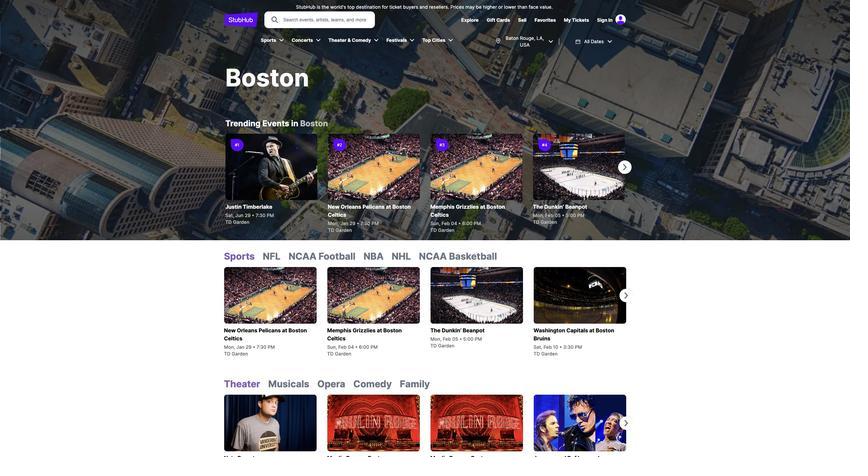 Task type: locate. For each thing, give the bounding box(es) containing it.
1 horizontal spatial new orleans pelicans at boston celtics mon, jan 29 • 7:30 pm td garden
[[328, 203, 411, 233]]

concerts
[[292, 37, 313, 43]]

0 horizontal spatial 5:00
[[463, 336, 474, 342]]

sports link
[[258, 33, 279, 48]]

pelicans
[[363, 203, 385, 210], [259, 327, 281, 334]]

0 horizontal spatial memphis
[[327, 327, 352, 334]]

1 horizontal spatial dunkin'
[[544, 203, 564, 210]]

prices
[[451, 4, 464, 10]]

1 horizontal spatial sat,
[[534, 344, 543, 350]]

sports
[[261, 37, 276, 43], [224, 251, 255, 262]]

sat, down justin
[[225, 213, 234, 218]]

garden
[[233, 219, 249, 225], [541, 219, 557, 225], [336, 227, 352, 233], [438, 227, 455, 233], [438, 343, 455, 349], [232, 351, 248, 357], [335, 351, 351, 357], [541, 351, 558, 357]]

sports left concerts link
[[261, 37, 276, 43]]

la,
[[537, 35, 544, 41]]

1 vertical spatial 6:00
[[359, 344, 369, 350]]

stubhub image
[[224, 11, 258, 28]]

favorites link
[[535, 17, 556, 23]]

memphis
[[431, 203, 455, 210], [327, 327, 352, 334]]

theater & comedy
[[329, 37, 371, 43]]

gift
[[487, 17, 495, 23]]

0 vertical spatial new
[[328, 203, 340, 210]]

than
[[518, 4, 528, 10]]

nba
[[364, 251, 384, 262]]

justin timberlake sat, jun 29 • 7:30 pm td garden
[[225, 203, 274, 225]]

1 horizontal spatial 6:00
[[462, 221, 473, 226]]

3:30
[[563, 344, 574, 350]]

1 vertical spatial beanpot
[[463, 327, 485, 334]]

0 vertical spatial memphis
[[431, 203, 455, 210]]

1 vertical spatial 04
[[348, 344, 354, 350]]

washington capitals at boston bruins sat, feb 10 • 3:30 pm td garden
[[534, 327, 614, 357]]

jan
[[340, 221, 348, 226], [236, 344, 245, 350]]

1 horizontal spatial memphis grizzlies at boston celtics sun, feb 04 • 6:00 pm td garden
[[431, 203, 505, 233]]

1 vertical spatial pelicans
[[259, 327, 281, 334]]

#3
[[440, 142, 445, 147]]

dunkin'
[[544, 203, 564, 210], [442, 327, 462, 334]]

0 vertical spatial jan
[[340, 221, 348, 226]]

memphis grizzlies at boston celtics sun, feb 04 • 6:00 pm td garden
[[431, 203, 505, 233], [327, 327, 402, 357]]

1 horizontal spatial the
[[533, 203, 543, 210]]

0 vertical spatial sun,
[[431, 221, 440, 226]]

0 vertical spatial 29
[[245, 213, 251, 218]]

concerts link
[[288, 33, 316, 48]]

grizzlies
[[456, 203, 479, 210], [353, 327, 376, 334]]

1 horizontal spatial beanpot
[[565, 203, 587, 210]]

0 vertical spatial 5:00
[[566, 213, 576, 218]]

ncaa right nhl
[[419, 251, 447, 262]]

1 horizontal spatial sun,
[[431, 221, 440, 226]]

2 ncaa from the left
[[419, 251, 447, 262]]

29
[[245, 213, 251, 218], [350, 221, 356, 226], [246, 344, 252, 350]]

1 vertical spatial sat,
[[534, 344, 543, 350]]

baton rouge, la, usa
[[506, 35, 544, 48]]

1 horizontal spatial 5:00
[[566, 213, 576, 218]]

1 horizontal spatial theater
[[329, 37, 347, 43]]

0 horizontal spatial ncaa
[[289, 251, 317, 262]]

ncaa
[[289, 251, 317, 262], [419, 251, 447, 262]]

1 horizontal spatial 04
[[451, 221, 457, 226]]

0 vertical spatial theater
[[329, 37, 347, 43]]

ncaa basketball
[[419, 251, 497, 262]]

1 vertical spatial the dunkin' beanpot mon, feb 05 • 5:00 pm td garden
[[431, 327, 485, 349]]

beanpot
[[565, 203, 587, 210], [463, 327, 485, 334]]

1 horizontal spatial orleans
[[341, 203, 361, 210]]

7:30 inside justin timberlake sat, jun 29 • 7:30 pm td garden
[[256, 213, 266, 218]]

0 horizontal spatial theater
[[224, 378, 260, 390]]

1 vertical spatial the
[[431, 327, 441, 334]]

pm
[[267, 213, 274, 218], [577, 213, 585, 218], [372, 221, 379, 226], [474, 221, 481, 226], [475, 336, 482, 342], [268, 344, 275, 350], [371, 344, 378, 350], [575, 344, 582, 350]]

value.
[[540, 4, 553, 10]]

sat, down bruins
[[534, 344, 543, 350]]

0 horizontal spatial dunkin'
[[442, 327, 462, 334]]

0 vertical spatial grizzlies
[[456, 203, 479, 210]]

1 vertical spatial comedy
[[353, 378, 392, 390]]

opera
[[317, 378, 345, 390]]

new orleans pelicans at boston celtics mon, jan 29 • 7:30 pm td garden
[[328, 203, 411, 233], [224, 327, 307, 357]]

ncaa for ncaa basketball
[[419, 251, 447, 262]]

sell
[[518, 17, 527, 23]]

0 vertical spatial sat,
[[225, 213, 234, 218]]

boston
[[225, 63, 309, 92], [392, 203, 411, 210], [487, 203, 505, 210], [289, 327, 307, 334], [383, 327, 402, 334], [596, 327, 614, 334]]

basketball
[[449, 251, 497, 262]]

&
[[348, 37, 351, 43]]

1 vertical spatial dunkin'
[[442, 327, 462, 334]]

gift cards link
[[487, 17, 510, 23]]

1 vertical spatial sports
[[224, 251, 255, 262]]

theater & comedy link
[[325, 33, 374, 48]]

1 vertical spatial sun,
[[327, 344, 337, 350]]

cards
[[497, 17, 510, 23]]

7:30
[[256, 213, 266, 218], [360, 221, 370, 226], [257, 344, 267, 350]]

sign in link
[[597, 17, 613, 23]]

0 horizontal spatial new orleans pelicans at boston celtics mon, jan 29 • 7:30 pm td garden
[[224, 327, 307, 357]]

0 horizontal spatial beanpot
[[463, 327, 485, 334]]

nhl
[[392, 251, 411, 262]]

is
[[317, 4, 320, 10]]

favorites
[[535, 17, 556, 23]]

0 vertical spatial dunkin'
[[544, 203, 564, 210]]

1 vertical spatial new
[[224, 327, 236, 334]]

1 horizontal spatial pelicans
[[363, 203, 385, 210]]

ncaa right the nfl in the left bottom of the page
[[289, 251, 317, 262]]

the
[[533, 203, 543, 210], [431, 327, 441, 334]]

•
[[252, 213, 254, 218], [562, 213, 565, 218], [357, 221, 359, 226], [459, 221, 461, 226], [460, 336, 462, 342], [253, 344, 255, 350], [355, 344, 358, 350], [560, 344, 562, 350]]

at inside the washington capitals at boston bruins sat, feb 10 • 3:30 pm td garden
[[590, 327, 595, 334]]

lower
[[504, 4, 516, 10]]

tickets
[[572, 17, 589, 23]]

theater for theater & comedy
[[329, 37, 347, 43]]

0 vertical spatial orleans
[[341, 203, 361, 210]]

1 vertical spatial grizzlies
[[353, 327, 376, 334]]

sat, inside the washington capitals at boston bruins sat, feb 10 • 3:30 pm td garden
[[534, 344, 543, 350]]

sat, inside justin timberlake sat, jun 29 • 7:30 pm td garden
[[225, 213, 234, 218]]

or
[[498, 4, 503, 10]]

capitals
[[567, 327, 588, 334]]

bruins
[[534, 335, 551, 342]]

1 horizontal spatial ncaa
[[419, 251, 447, 262]]

for
[[382, 4, 388, 10]]

05
[[555, 213, 561, 218], [452, 336, 458, 342]]

#2
[[337, 142, 342, 147]]

1 horizontal spatial new
[[328, 203, 340, 210]]

football
[[319, 251, 356, 262]]

sun,
[[431, 221, 440, 226], [327, 344, 337, 350]]

1 vertical spatial orleans
[[237, 327, 258, 334]]

0 horizontal spatial sat,
[[225, 213, 234, 218]]

may
[[466, 4, 475, 10]]

0 vertical spatial 7:30
[[256, 213, 266, 218]]

1 vertical spatial 5:00
[[463, 336, 474, 342]]

1 ncaa from the left
[[289, 251, 317, 262]]

0 vertical spatial 05
[[555, 213, 561, 218]]

0 vertical spatial the dunkin' beanpot mon, feb 05 • 5:00 pm td garden
[[533, 203, 587, 225]]

orleans
[[341, 203, 361, 210], [237, 327, 258, 334]]

top
[[347, 4, 355, 10]]

td
[[225, 219, 232, 225], [533, 219, 540, 225], [328, 227, 334, 233], [431, 227, 437, 233], [431, 343, 437, 349], [224, 351, 231, 357], [327, 351, 334, 357], [534, 351, 540, 357]]

0 vertical spatial the
[[533, 203, 543, 210]]

1 vertical spatial memphis grizzlies at boston celtics sun, feb 04 • 6:00 pm td garden
[[327, 327, 402, 357]]

1 vertical spatial new orleans pelicans at boston celtics mon, jan 29 • 7:30 pm td garden
[[224, 327, 307, 357]]

ticket
[[390, 4, 402, 10]]

6:00
[[462, 221, 473, 226], [359, 344, 369, 350]]

0 horizontal spatial 6:00
[[359, 344, 369, 350]]

1 horizontal spatial the dunkin' beanpot mon, feb 05 • 5:00 pm td garden
[[533, 203, 587, 225]]

the dunkin' beanpot mon, feb 05 • 5:00 pm td garden
[[533, 203, 587, 225], [431, 327, 485, 349]]

new
[[328, 203, 340, 210], [224, 327, 236, 334]]

sports left the nfl in the left bottom of the page
[[224, 251, 255, 262]]

mon,
[[533, 213, 544, 218], [328, 221, 339, 226], [431, 336, 442, 342], [224, 344, 235, 350]]

1 horizontal spatial memphis
[[431, 203, 455, 210]]

be
[[476, 4, 482, 10]]

2 vertical spatial 7:30
[[257, 344, 267, 350]]

1 vertical spatial 05
[[452, 336, 458, 342]]

sat,
[[225, 213, 234, 218], [534, 344, 543, 350]]

0 vertical spatial sports
[[261, 37, 276, 43]]

0 horizontal spatial new
[[224, 327, 236, 334]]

1 vertical spatial theater
[[224, 378, 260, 390]]

gift cards
[[487, 17, 510, 23]]

1 horizontal spatial sports
[[261, 37, 276, 43]]

celtics
[[328, 211, 346, 218], [431, 211, 449, 218], [224, 335, 242, 342], [327, 335, 346, 342]]

0 horizontal spatial jan
[[236, 344, 245, 350]]



Task type: describe. For each thing, give the bounding box(es) containing it.
0 horizontal spatial 04
[[348, 344, 354, 350]]

0 vertical spatial pelicans
[[363, 203, 385, 210]]

events
[[262, 119, 289, 128]]

#4
[[542, 142, 547, 147]]

1 vertical spatial 7:30
[[360, 221, 370, 226]]

in
[[291, 119, 298, 128]]

festivals link
[[383, 33, 410, 48]]

0 vertical spatial comedy
[[352, 37, 371, 43]]

pm inside justin timberlake sat, jun 29 • 7:30 pm td garden
[[267, 213, 274, 218]]

0 horizontal spatial memphis grizzlies at boston celtics sun, feb 04 • 6:00 pm td garden
[[327, 327, 402, 357]]

jun
[[235, 213, 244, 218]]

0 vertical spatial new orleans pelicans at boston celtics mon, jan 29 • 7:30 pm td garden
[[328, 203, 411, 233]]

boston inside the washington capitals at boston bruins sat, feb 10 • 3:30 pm td garden
[[596, 327, 614, 334]]

buyers
[[403, 4, 418, 10]]

the
[[322, 4, 329, 10]]

my tickets link
[[564, 17, 589, 23]]

1 horizontal spatial jan
[[340, 221, 348, 226]]

top cities
[[422, 37, 446, 43]]

trending
[[225, 119, 261, 128]]

0 horizontal spatial pelicans
[[259, 327, 281, 334]]

resellers.
[[429, 4, 449, 10]]

all dates
[[584, 39, 604, 44]]

• inside justin timberlake sat, jun 29 • 7:30 pm td garden
[[252, 213, 254, 218]]

top cities link
[[419, 33, 448, 48]]

ncaa football
[[289, 251, 356, 262]]

0 vertical spatial memphis grizzlies at boston celtics sun, feb 04 • 6:00 pm td garden
[[431, 203, 505, 233]]

explore link
[[461, 17, 479, 23]]

in
[[609, 17, 613, 23]]

sell link
[[518, 17, 527, 23]]

sign in
[[597, 17, 613, 23]]

0 horizontal spatial the dunkin' beanpot mon, feb 05 • 5:00 pm td garden
[[431, 327, 485, 349]]

pm inside the washington capitals at boston bruins sat, feb 10 • 3:30 pm td garden
[[575, 344, 582, 350]]

sign
[[597, 17, 608, 23]]

0 horizontal spatial orleans
[[237, 327, 258, 334]]

0 vertical spatial 6:00
[[462, 221, 473, 226]]

world's
[[330, 4, 346, 10]]

Search events, artists, teams, and more field
[[283, 16, 369, 23]]

and
[[420, 4, 428, 10]]

stubhub is the world's top destination for ticket buyers and resellers. prices may be higher or lower than face value.
[[296, 4, 553, 10]]

my tickets
[[564, 17, 589, 23]]

face
[[529, 4, 539, 10]]

garden inside the washington capitals at boston bruins sat, feb 10 • 3:30 pm td garden
[[541, 351, 558, 357]]

2 vertical spatial 29
[[246, 344, 252, 350]]

baton
[[506, 35, 519, 41]]

festivals
[[387, 37, 407, 43]]

trending events in
[[225, 119, 298, 128]]

1 vertical spatial memphis
[[327, 327, 352, 334]]

all
[[584, 39, 590, 44]]

1 horizontal spatial grizzlies
[[456, 203, 479, 210]]

garden inside justin timberlake sat, jun 29 • 7:30 pm td garden
[[233, 219, 249, 225]]

td inside justin timberlake sat, jun 29 • 7:30 pm td garden
[[225, 219, 232, 225]]

0 horizontal spatial sports
[[224, 251, 255, 262]]

0 horizontal spatial the
[[431, 327, 441, 334]]

justin
[[225, 203, 242, 210]]

musicals
[[268, 378, 309, 390]]

rouge,
[[520, 35, 535, 41]]

0 vertical spatial beanpot
[[565, 203, 587, 210]]

#1
[[235, 142, 239, 147]]

0 vertical spatial 04
[[451, 221, 457, 226]]

destination
[[356, 4, 381, 10]]

1 vertical spatial 29
[[350, 221, 356, 226]]

29 inside justin timberlake sat, jun 29 • 7:30 pm td garden
[[245, 213, 251, 218]]

dates
[[591, 39, 604, 44]]

usa
[[520, 42, 530, 48]]

my
[[564, 17, 571, 23]]

td inside the washington capitals at boston bruins sat, feb 10 • 3:30 pm td garden
[[534, 351, 540, 357]]

timberlake
[[243, 203, 272, 210]]

0 horizontal spatial 05
[[452, 336, 458, 342]]

1 vertical spatial jan
[[236, 344, 245, 350]]

0 horizontal spatial grizzlies
[[353, 327, 376, 334]]

cities
[[432, 37, 446, 43]]

top
[[422, 37, 431, 43]]

stubhub
[[296, 4, 316, 10]]

family
[[400, 378, 430, 390]]

• inside the washington capitals at boston bruins sat, feb 10 • 3:30 pm td garden
[[560, 344, 562, 350]]

baton rouge, la, usa button
[[492, 31, 556, 52]]

feb inside the washington capitals at boston bruins sat, feb 10 • 3:30 pm td garden
[[544, 344, 552, 350]]

higher
[[483, 4, 497, 10]]

explore
[[461, 17, 479, 23]]

nfl
[[263, 251, 281, 262]]

ncaa for ncaa football
[[289, 251, 317, 262]]

1 horizontal spatial 05
[[555, 213, 561, 218]]

10
[[553, 344, 559, 350]]

theater for theater
[[224, 378, 260, 390]]

washington
[[534, 327, 565, 334]]

0 horizontal spatial sun,
[[327, 344, 337, 350]]



Task type: vqa. For each thing, say whether or not it's contained in the screenshot.


